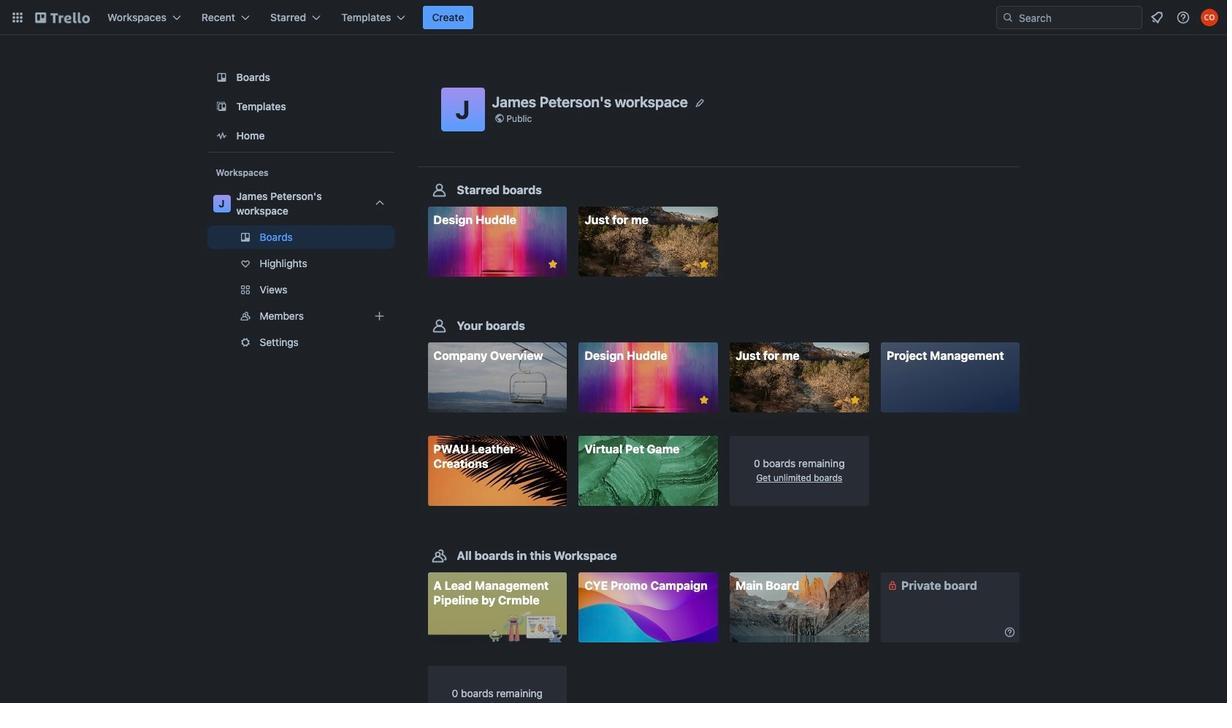 Task type: describe. For each thing, give the bounding box(es) containing it.
click to unstar this board. it will be removed from your starred list. image
[[698, 258, 711, 271]]

sm image
[[885, 578, 900, 593]]

0 notifications image
[[1148, 9, 1166, 26]]

1 horizontal spatial click to unstar this board. it will be removed from your starred list. image
[[698, 394, 711, 407]]

sm image
[[1003, 625, 1017, 640]]

0 horizontal spatial click to unstar this board. it will be removed from your starred list. image
[[546, 258, 560, 271]]

board image
[[213, 69, 230, 86]]

2 horizontal spatial click to unstar this board. it will be removed from your starred list. image
[[849, 394, 862, 407]]

primary element
[[0, 0, 1227, 35]]



Task type: vqa. For each thing, say whether or not it's contained in the screenshot.
sm image
yes



Task type: locate. For each thing, give the bounding box(es) containing it.
back to home image
[[35, 6, 90, 29]]

christina overa (christinaovera) image
[[1201, 9, 1218, 26]]

search image
[[1002, 12, 1014, 23]]

open information menu image
[[1176, 10, 1191, 25]]

add image
[[371, 308, 388, 325]]

home image
[[213, 127, 230, 145]]

click to unstar this board. it will be removed from your starred list. image
[[546, 258, 560, 271], [698, 394, 711, 407], [849, 394, 862, 407]]

template board image
[[213, 98, 230, 115]]

Search field
[[1014, 7, 1142, 28]]



